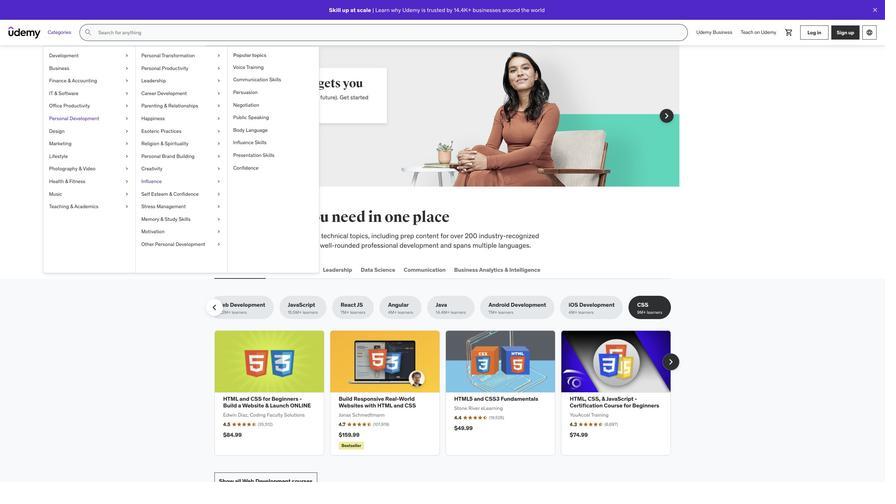 Task type: describe. For each thing, give the bounding box(es) containing it.
& left video
[[79, 166, 82, 172]]

lifestyle
[[49, 153, 68, 159]]

stress
[[141, 203, 156, 210]]

web for web development 12.2m+ learners
[[217, 301, 229, 308]]

& up the office
[[54, 90, 57, 96]]

development for web development 12.2m+ learners
[[230, 301, 265, 308]]

it & software
[[49, 90, 79, 96]]

xsmall image for memory & study skills
[[216, 216, 222, 223]]

building
[[177, 153, 195, 159]]

0 horizontal spatial the
[[238, 208, 260, 226]]

business analytics & intelligence button
[[453, 261, 542, 278]]

around
[[503, 6, 520, 13]]

categories button
[[43, 24, 75, 41]]

carousel element containing learning that gets you
[[206, 45, 680, 187]]

up for sign
[[849, 29, 855, 36]]

one
[[385, 208, 410, 226]]

music link
[[43, 188, 135, 201]]

xsmall image for creativity
[[216, 166, 222, 173]]

javascript inside javascript 15.5m+ learners
[[288, 301, 315, 308]]

submit search image
[[84, 28, 93, 37]]

creativity link
[[136, 163, 227, 175]]

- inside html and css for beginners - build a website & launch online
[[300, 395, 302, 402]]

data science button
[[360, 261, 397, 278]]

& down career development
[[164, 103, 167, 109]]

xsmall image for motivation
[[216, 229, 222, 235]]

0 horizontal spatial udemy
[[403, 6, 421, 13]]

marketing
[[49, 140, 72, 147]]

javascript inside html, css, & javascript - certification course for beginners
[[607, 395, 634, 402]]

html and css for beginners - build a website & launch online link
[[223, 395, 311, 409]]

it for it certifications
[[273, 266, 278, 273]]

web for web development
[[216, 266, 228, 273]]

responsive
[[354, 395, 384, 402]]

carousel element containing html and css for beginners - build a website & launch online
[[214, 331, 680, 456]]

marketing link
[[43, 138, 135, 150]]

web development
[[216, 266, 264, 273]]

web development 12.2m+ learners
[[217, 301, 265, 315]]

skills for communication
[[270, 77, 281, 83]]

html and css for beginners - build a website & launch online
[[223, 395, 311, 409]]

xsmall image for self esteem & confidence
[[216, 191, 222, 198]]

angular 4m+ learners
[[388, 301, 414, 315]]

religion & spirituality link
[[136, 138, 227, 150]]

personal for personal productivity
[[141, 65, 161, 71]]

self esteem & confidence
[[141, 191, 199, 197]]

development for personal development
[[70, 115, 99, 122]]

learn
[[376, 6, 390, 13]]

software
[[59, 90, 79, 96]]

academics
[[74, 203, 99, 210]]

lifestyle link
[[43, 150, 135, 163]]

world
[[531, 6, 545, 13]]

over
[[451, 232, 464, 240]]

and inside html and css for beginners - build a website & launch online
[[240, 395, 249, 402]]

previous image for "topic filters" element
[[209, 302, 220, 313]]

development down motivation link
[[176, 241, 205, 248]]

xsmall image for finance & accounting
[[124, 78, 130, 84]]

& right teaching
[[70, 203, 73, 210]]

accounting
[[72, 78, 97, 84]]

close image
[[872, 6, 879, 13]]

for inside html and css for beginners - build a website & launch online
[[263, 395, 271, 402]]

confidence inside influence element
[[233, 165, 259, 171]]

intelligence
[[510, 266, 541, 273]]

skill
[[329, 6, 341, 13]]

presentation
[[233, 152, 262, 158]]

4m+ inside angular 4m+ learners
[[388, 310, 397, 315]]

xsmall image for other personal development
[[216, 241, 222, 248]]

course
[[604, 402, 623, 409]]

data
[[361, 266, 373, 273]]

7m+ for android development
[[489, 310, 498, 315]]

negotiation
[[233, 102, 259, 108]]

spirituality
[[165, 140, 189, 147]]

communication skills
[[233, 77, 281, 83]]

xsmall image for teaching & academics
[[124, 203, 130, 210]]

communication for communication
[[404, 266, 446, 273]]

Search for anything text field
[[97, 27, 680, 39]]

css3
[[485, 395, 500, 402]]

practices
[[161, 128, 182, 134]]

religion
[[141, 140, 159, 147]]

1 your from the left
[[263, 94, 274, 101]]

industry-
[[479, 232, 506, 240]]

udemy image
[[8, 27, 41, 39]]

react js 7m+ learners
[[341, 301, 366, 315]]

self
[[141, 191, 150, 197]]

learners inside react js 7m+ learners
[[350, 310, 366, 315]]

xsmall image for business
[[124, 65, 130, 72]]

learners inside ios development 4m+ learners
[[579, 310, 594, 315]]

1 vertical spatial next image
[[666, 356, 677, 368]]

xsmall image for parenting & relationships
[[216, 103, 222, 110]]

trusted
[[427, 6, 446, 13]]

skills inside learning that gets you skills for your present (and your future). get started with us.
[[240, 94, 253, 101]]

voice training link
[[228, 61, 319, 74]]

build inside html and css for beginners - build a website & launch online
[[223, 402, 237, 409]]

learning that gets you skills for your present (and your future). get started with us.
[[240, 76, 369, 109]]

in inside log in link
[[818, 29, 822, 36]]

css,
[[588, 395, 601, 402]]

sign up
[[837, 29, 855, 36]]

gets
[[318, 76, 341, 91]]

development for career development
[[157, 90, 187, 96]]

teaching
[[49, 203, 69, 210]]

with inside learning that gets you skills for your present (and your future). get started with us.
[[240, 102, 251, 109]]

persuasion
[[233, 89, 258, 95]]

self esteem & confidence link
[[136, 188, 227, 201]]

ios development 4m+ learners
[[569, 301, 615, 315]]

photography & video
[[49, 166, 95, 172]]

html, css, & javascript - certification course for beginners link
[[570, 395, 660, 409]]

css inside css 9m+ learners
[[638, 301, 649, 308]]

communication button
[[403, 261, 447, 278]]

skills inside covering critical workplace skills to technical topics, including prep content for over 200 industry-recognized certifications, our catalog supports well-rounded professional development and spans multiple languages.
[[297, 232, 312, 240]]

skills for influence
[[255, 139, 267, 146]]

certifications,
[[214, 241, 255, 250]]

android
[[489, 301, 510, 308]]

1 vertical spatial in
[[369, 208, 382, 226]]

& inside html, css, & javascript - certification course for beginners
[[602, 395, 606, 402]]

career development
[[141, 90, 187, 96]]

is
[[422, 6, 426, 13]]

html inside build responsive real-world websites with html and css
[[378, 402, 393, 409]]

negotiation link
[[228, 99, 319, 111]]

skills for presentation
[[263, 152, 275, 158]]

music
[[49, 191, 62, 197]]

1 horizontal spatial udemy
[[697, 29, 712, 35]]

prep
[[401, 232, 414, 240]]

on
[[755, 29, 761, 35]]

android development 7m+ learners
[[489, 301, 547, 315]]

0 vertical spatial next image
[[661, 110, 673, 122]]

learners inside angular 4m+ learners
[[398, 310, 414, 315]]

development down categories dropdown button
[[49, 52, 79, 59]]

parenting & relationships link
[[136, 100, 227, 112]]

you for skills
[[304, 208, 329, 226]]

learners inside css 9m+ learners
[[648, 310, 663, 315]]

memory & study skills link
[[136, 213, 227, 226]]

influence skills
[[233, 139, 267, 146]]

personal development
[[49, 115, 99, 122]]

xsmall image for lifestyle
[[124, 153, 130, 160]]

html5 and css3 fundamentals link
[[455, 395, 539, 402]]

parenting & relationships
[[141, 103, 198, 109]]

real-
[[386, 395, 399, 402]]

motivation
[[141, 229, 165, 235]]

creativity
[[141, 166, 163, 172]]

it for it & software
[[49, 90, 53, 96]]

language
[[246, 127, 268, 133]]

html5 and css3 fundamentals
[[455, 395, 539, 402]]

technical
[[321, 232, 349, 240]]

beginners inside html, css, & javascript - certification course for beginners
[[633, 402, 660, 409]]

present
[[275, 94, 295, 101]]

sign
[[837, 29, 848, 36]]

xsmall image for esoteric practices
[[216, 128, 222, 135]]

personal brand building
[[141, 153, 195, 159]]

xsmall image for marketing
[[124, 140, 130, 147]]

xsmall image for personal productivity
[[216, 65, 222, 72]]

xsmall image for personal transformation
[[216, 52, 222, 59]]

personal for personal transformation
[[141, 52, 161, 59]]

xsmall image for influence
[[216, 178, 222, 185]]

1 vertical spatial confidence
[[174, 191, 199, 197]]

xsmall image for personal development
[[124, 115, 130, 122]]

personal right other
[[155, 241, 175, 248]]

& inside button
[[505, 266, 509, 273]]

html, css, & javascript - certification course for beginners
[[570, 395, 660, 409]]

personal transformation link
[[136, 50, 227, 62]]

xsmall image for music
[[124, 191, 130, 198]]

communication for communication skills
[[233, 77, 268, 83]]

xsmall image for development
[[124, 52, 130, 59]]



Task type: locate. For each thing, give the bounding box(es) containing it.
12.2m+
[[217, 310, 231, 315]]

1 horizontal spatial it
[[273, 266, 278, 273]]

1 vertical spatial previous image
[[209, 302, 220, 313]]

xsmall image inside business link
[[124, 65, 130, 72]]

& right css,
[[602, 395, 606, 402]]

up left at
[[342, 6, 349, 13]]

14.4m+
[[436, 310, 450, 315]]

you for gets
[[343, 76, 363, 91]]

build responsive real-world websites with html and css link
[[339, 395, 416, 409]]

personal for personal brand building
[[141, 153, 161, 159]]

for right a
[[263, 395, 271, 402]]

1 vertical spatial carousel element
[[214, 331, 680, 456]]

javascript right css,
[[607, 395, 634, 402]]

xsmall image inside music link
[[124, 191, 130, 198]]

build
[[339, 395, 353, 402], [223, 402, 237, 409]]

recognized
[[506, 232, 540, 240]]

xsmall image inside other personal development link
[[216, 241, 222, 248]]

1 horizontal spatial 7m+
[[489, 310, 498, 315]]

personal inside 'link'
[[141, 153, 161, 159]]

xsmall image inside "it & software" link
[[124, 90, 130, 97]]

influence for influence skills
[[233, 139, 254, 146]]

1 horizontal spatial communication
[[404, 266, 446, 273]]

up for skill
[[342, 6, 349, 13]]

training
[[246, 64, 264, 70]]

xsmall image for stress management
[[216, 203, 222, 210]]

you up to
[[304, 208, 329, 226]]

1 7m+ from the left
[[341, 310, 349, 315]]

&
[[68, 78, 71, 84], [54, 90, 57, 96], [164, 103, 167, 109], [161, 140, 164, 147], [79, 166, 82, 172], [65, 178, 68, 185], [169, 191, 172, 197], [70, 203, 73, 210], [161, 216, 164, 222], [505, 266, 509, 273], [602, 395, 606, 402], [265, 402, 269, 409]]

development inside button
[[229, 266, 264, 273]]

career development link
[[136, 87, 227, 100]]

1 horizontal spatial productivity
[[162, 65, 188, 71]]

& right analytics
[[505, 266, 509, 273]]

web inside web development 12.2m+ learners
[[217, 301, 229, 308]]

build inside build responsive real-world websites with html and css
[[339, 395, 353, 402]]

0 horizontal spatial confidence
[[174, 191, 199, 197]]

1 vertical spatial with
[[365, 402, 376, 409]]

1 vertical spatial the
[[238, 208, 260, 226]]

xsmall image inside memory & study skills link
[[216, 216, 222, 223]]

the left world
[[522, 6, 530, 13]]

7m+
[[341, 310, 349, 315], [489, 310, 498, 315]]

xsmall image inside happiness link
[[216, 115, 222, 122]]

personal up the design
[[49, 115, 68, 122]]

why
[[391, 6, 401, 13]]

javascript up 15.5m+
[[288, 301, 315, 308]]

xsmall image inside finance & accounting link
[[124, 78, 130, 84]]

1 horizontal spatial 4m+
[[569, 310, 578, 315]]

certifications
[[279, 266, 315, 273]]

esoteric practices link
[[136, 125, 227, 138]]

health & fitness
[[49, 178, 85, 185]]

skills down influence skills link
[[263, 152, 275, 158]]

15.5m+
[[288, 310, 302, 315]]

for left over at the top right of the page
[[441, 232, 449, 240]]

0 vertical spatial with
[[240, 102, 251, 109]]

influence element
[[227, 47, 319, 273]]

xsmall image for leadership
[[216, 78, 222, 84]]

choose a language image
[[867, 29, 874, 36]]

xsmall image inside influence link
[[216, 178, 222, 185]]

beginners inside html and css for beginners - build a website & launch online
[[272, 395, 299, 402]]

personal up personal productivity
[[141, 52, 161, 59]]

css right real-
[[405, 402, 416, 409]]

& right finance
[[68, 78, 71, 84]]

9m+
[[638, 310, 647, 315]]

personal for personal development
[[49, 115, 68, 122]]

0 horizontal spatial 7m+
[[341, 310, 349, 315]]

html left world
[[378, 402, 393, 409]]

business down spans
[[455, 266, 478, 273]]

shopping cart with 0 items image
[[785, 28, 794, 37]]

2 learners from the left
[[303, 310, 318, 315]]

leadership inside button
[[323, 266, 352, 273]]

leadership up career
[[141, 78, 166, 84]]

0 horizontal spatial it
[[49, 90, 53, 96]]

design
[[49, 128, 65, 134]]

topic filters element
[[206, 296, 671, 319]]

productivity up personal development
[[63, 103, 90, 109]]

and inside covering critical workplace skills to technical topics, including prep content for over 200 industry-recognized certifications, our catalog supports well-rounded professional development and spans multiple languages.
[[441, 241, 452, 250]]

your right (and
[[308, 94, 319, 101]]

build left responsive
[[339, 395, 353, 402]]

personal development link
[[43, 112, 135, 125]]

influence up presentation
[[233, 139, 254, 146]]

xsmall image inside self esteem & confidence link
[[216, 191, 222, 198]]

in right log
[[818, 29, 822, 36]]

xsmall image inside leadership link
[[216, 78, 222, 84]]

web up 12.2m+
[[217, 301, 229, 308]]

react
[[341, 301, 356, 308]]

1 vertical spatial skills
[[297, 232, 312, 240]]

development up 12.2m+
[[230, 301, 265, 308]]

200
[[465, 232, 478, 240]]

1 horizontal spatial javascript
[[607, 395, 634, 402]]

& left study
[[161, 216, 164, 222]]

css
[[638, 301, 649, 308], [251, 395, 262, 402], [405, 402, 416, 409]]

brand
[[162, 153, 175, 159]]

motivation link
[[136, 226, 227, 238]]

0 vertical spatial carousel element
[[206, 45, 680, 187]]

xsmall image inside personal brand building 'link'
[[216, 153, 222, 160]]

2 horizontal spatial udemy
[[762, 29, 777, 35]]

science
[[375, 266, 396, 273]]

health & fitness link
[[43, 175, 135, 188]]

1 horizontal spatial influence
[[233, 139, 254, 146]]

communication
[[233, 77, 268, 83], [404, 266, 446, 273]]

1 horizontal spatial up
[[849, 29, 855, 36]]

development inside ios development 4m+ learners
[[580, 301, 615, 308]]

up inside the sign up link
[[849, 29, 855, 36]]

teach on udemy link
[[737, 24, 781, 41]]

0 horizontal spatial communication
[[233, 77, 268, 83]]

3 learners from the left
[[350, 310, 366, 315]]

0 vertical spatial business
[[713, 29, 733, 35]]

css inside build responsive real-world websites with html and css
[[405, 402, 416, 409]]

business link
[[43, 62, 135, 75]]

log in link
[[801, 25, 829, 40]]

2 4m+ from the left
[[569, 310, 578, 315]]

- right the course
[[635, 395, 638, 402]]

css inside html and css for beginners - build a website & launch online
[[251, 395, 262, 402]]

development inside web development 12.2m+ learners
[[230, 301, 265, 308]]

other
[[141, 241, 154, 248]]

1 horizontal spatial you
[[343, 76, 363, 91]]

1 vertical spatial it
[[273, 266, 278, 273]]

xsmall image inside creativity link
[[216, 166, 222, 173]]

css right a
[[251, 395, 262, 402]]

video
[[83, 166, 95, 172]]

udemy business
[[697, 29, 733, 35]]

with right websites
[[365, 402, 376, 409]]

the up 'critical'
[[238, 208, 260, 226]]

1 vertical spatial business
[[49, 65, 69, 71]]

web development button
[[214, 261, 266, 278]]

fundamentals
[[501, 395, 539, 402]]

- right the launch
[[300, 395, 302, 402]]

1 vertical spatial you
[[304, 208, 329, 226]]

learners inside javascript 15.5m+ learners
[[303, 310, 318, 315]]

influence inside influence link
[[141, 178, 162, 185]]

0 vertical spatial confidence
[[233, 165, 259, 171]]

presentation skills
[[233, 152, 275, 158]]

1 vertical spatial up
[[849, 29, 855, 36]]

1 vertical spatial javascript
[[607, 395, 634, 402]]

1 learners from the left
[[232, 310, 247, 315]]

business inside button
[[455, 266, 478, 273]]

2 horizontal spatial business
[[713, 29, 733, 35]]

javascript 15.5m+ learners
[[288, 301, 318, 315]]

leadership for leadership link
[[141, 78, 166, 84]]

1 vertical spatial influence
[[141, 178, 162, 185]]

0 vertical spatial skills
[[263, 208, 301, 226]]

launch
[[270, 402, 289, 409]]

web inside button
[[216, 266, 228, 273]]

influence inside influence skills link
[[233, 139, 254, 146]]

religion & spirituality
[[141, 140, 189, 147]]

happiness link
[[136, 112, 227, 125]]

0 vertical spatial in
[[818, 29, 822, 36]]

1 vertical spatial communication
[[404, 266, 446, 273]]

7m+ inside react js 7m+ learners
[[341, 310, 349, 315]]

xsmall image inside stress management link
[[216, 203, 222, 210]]

2 vertical spatial business
[[455, 266, 478, 273]]

4m+ down the ios
[[569, 310, 578, 315]]

0 horizontal spatial html
[[223, 395, 238, 402]]

1 horizontal spatial leadership
[[323, 266, 352, 273]]

public speaking
[[233, 114, 269, 121]]

up
[[342, 6, 349, 13], [849, 29, 855, 36]]

2 horizontal spatial css
[[638, 301, 649, 308]]

1 horizontal spatial beginners
[[633, 402, 660, 409]]

confidence
[[233, 165, 259, 171], [174, 191, 199, 197]]

xsmall image for design
[[124, 128, 130, 135]]

it inside button
[[273, 266, 278, 273]]

stress management
[[141, 203, 186, 210]]

0 vertical spatial javascript
[[288, 301, 315, 308]]

1 horizontal spatial in
[[818, 29, 822, 36]]

beginners right the course
[[633, 402, 660, 409]]

productivity down transformation
[[162, 65, 188, 71]]

development for ios development 4m+ learners
[[580, 301, 615, 308]]

previous image inside "topic filters" element
[[209, 302, 220, 313]]

previous image
[[213, 110, 224, 122], [209, 302, 220, 313]]

office
[[49, 103, 62, 109]]

voice training
[[233, 64, 264, 70]]

1 vertical spatial leadership
[[323, 266, 352, 273]]

at
[[351, 6, 356, 13]]

teach on udemy
[[741, 29, 777, 35]]

1 horizontal spatial the
[[522, 6, 530, 13]]

0 vertical spatial web
[[216, 266, 228, 273]]

1 vertical spatial productivity
[[63, 103, 90, 109]]

websites
[[339, 402, 364, 409]]

influence skills link
[[228, 137, 319, 149]]

1 vertical spatial web
[[217, 301, 229, 308]]

0 horizontal spatial css
[[251, 395, 262, 402]]

- inside html, css, & javascript - certification course for beginners
[[635, 395, 638, 402]]

business analytics & intelligence
[[455, 266, 541, 273]]

0 horizontal spatial -
[[300, 395, 302, 402]]

communication down development
[[404, 266, 446, 273]]

xsmall image inside career development link
[[216, 90, 222, 97]]

1 horizontal spatial business
[[455, 266, 478, 273]]

online
[[290, 402, 311, 409]]

udemy business link
[[693, 24, 737, 41]]

and inside build responsive real-world websites with html and css
[[394, 402, 404, 409]]

xsmall image for personal brand building
[[216, 153, 222, 160]]

0 vertical spatial influence
[[233, 139, 254, 146]]

previous image for the carousel 'element' containing learning that gets you
[[213, 110, 224, 122]]

1 horizontal spatial build
[[339, 395, 353, 402]]

skills up workplace at left
[[263, 208, 301, 226]]

xsmall image inside personal productivity link
[[216, 65, 222, 72]]

up right sign
[[849, 29, 855, 36]]

with inside build responsive real-world websites with html and css
[[365, 402, 376, 409]]

development for android development 7m+ learners
[[511, 301, 547, 308]]

for inside covering critical workplace skills to technical topics, including prep content for over 200 industry-recognized certifications, our catalog supports well-rounded professional development and spans multiple languages.
[[441, 232, 449, 240]]

xsmall image for religion & spirituality
[[216, 140, 222, 147]]

development right android
[[511, 301, 547, 308]]

in up including
[[369, 208, 382, 226]]

skills down stress management link
[[179, 216, 191, 222]]

development down certifications,
[[229, 266, 264, 273]]

xsmall image inside personal transformation link
[[216, 52, 222, 59]]

7m+ for react js
[[341, 310, 349, 315]]

business for business analytics & intelligence
[[455, 266, 478, 273]]

xsmall image inside marketing link
[[124, 140, 130, 147]]

5 learners from the left
[[451, 310, 466, 315]]

xsmall image inside religion & spirituality link
[[216, 140, 222, 147]]

1 - from the left
[[300, 395, 302, 402]]

xsmall image
[[124, 65, 130, 72], [124, 78, 130, 84], [216, 78, 222, 84], [216, 103, 222, 110], [124, 115, 130, 122], [124, 128, 130, 135], [216, 128, 222, 135], [124, 140, 130, 147], [216, 140, 222, 147], [216, 166, 222, 173], [124, 178, 130, 185], [216, 203, 222, 210], [216, 216, 222, 223], [216, 229, 222, 235]]

0 horizontal spatial your
[[263, 94, 274, 101]]

xsmall image for office productivity
[[124, 103, 130, 110]]

career
[[141, 90, 156, 96]]

1 horizontal spatial confidence
[[233, 165, 259, 171]]

productivity for personal productivity
[[162, 65, 188, 71]]

for right the course
[[624, 402, 632, 409]]

office productivity
[[49, 103, 90, 109]]

happiness
[[141, 115, 165, 122]]

0 horizontal spatial you
[[304, 208, 329, 226]]

your down learning
[[263, 94, 274, 101]]

0 horizontal spatial with
[[240, 102, 251, 109]]

1 horizontal spatial html
[[378, 402, 393, 409]]

build responsive real-world websites with html and css
[[339, 395, 416, 409]]

leadership for the leadership button
[[323, 266, 352, 273]]

leadership down rounded
[[323, 266, 352, 273]]

4m+ down angular
[[388, 310, 397, 315]]

development down office productivity link
[[70, 115, 99, 122]]

for up us.
[[255, 94, 262, 101]]

influence down creativity
[[141, 178, 162, 185]]

business for business
[[49, 65, 69, 71]]

0 horizontal spatial javascript
[[288, 301, 315, 308]]

xsmall image for happiness
[[216, 115, 222, 122]]

& right health
[[65, 178, 68, 185]]

& right religion
[[161, 140, 164, 147]]

0 horizontal spatial influence
[[141, 178, 162, 185]]

2 your from the left
[[308, 94, 319, 101]]

0 horizontal spatial 4m+
[[388, 310, 397, 315]]

7m+ down android
[[489, 310, 498, 315]]

2 7m+ from the left
[[489, 310, 498, 315]]

skills down the voice training "link"
[[270, 77, 281, 83]]

xsmall image for it & software
[[124, 90, 130, 97]]

0 horizontal spatial in
[[369, 208, 382, 226]]

1 horizontal spatial with
[[365, 402, 376, 409]]

0 vertical spatial up
[[342, 6, 349, 13]]

study
[[165, 216, 178, 222]]

0 vertical spatial it
[[49, 90, 53, 96]]

next image
[[661, 110, 673, 122], [666, 356, 677, 368]]

0 horizontal spatial build
[[223, 402, 237, 409]]

development up parenting & relationships
[[157, 90, 187, 96]]

communication inside influence element
[[233, 77, 268, 83]]

skills up the 'supports'
[[297, 232, 312, 240]]

angular
[[388, 301, 409, 308]]

0 vertical spatial communication
[[233, 77, 268, 83]]

7m+ down react
[[341, 310, 349, 315]]

popular
[[233, 52, 251, 58]]

businesses
[[473, 6, 501, 13]]

xsmall image inside the health & fitness link
[[124, 178, 130, 185]]

0 horizontal spatial leadership
[[141, 78, 166, 84]]

xsmall image inside lifestyle link
[[124, 153, 130, 160]]

1 horizontal spatial -
[[635, 395, 638, 402]]

xsmall image for health & fitness
[[124, 178, 130, 185]]

confidence down influence link
[[174, 191, 199, 197]]

css 9m+ learners
[[638, 301, 663, 315]]

xsmall image
[[124, 52, 130, 59], [216, 52, 222, 59], [216, 65, 222, 72], [124, 90, 130, 97], [216, 90, 222, 97], [124, 103, 130, 110], [216, 115, 222, 122], [124, 153, 130, 160], [216, 153, 222, 160], [124, 166, 130, 173], [216, 178, 222, 185], [124, 191, 130, 198], [216, 191, 222, 198], [124, 203, 130, 210], [216, 241, 222, 248]]

learners inside web development 12.2m+ learners
[[232, 310, 247, 315]]

development for web development
[[229, 266, 264, 273]]

for inside html, css, & javascript - certification course for beginners
[[624, 402, 632, 409]]

previous image inside the carousel 'element'
[[213, 110, 224, 122]]

0 vertical spatial previous image
[[213, 110, 224, 122]]

xsmall image for career development
[[216, 90, 222, 97]]

xsmall image inside office productivity link
[[124, 103, 130, 110]]

0 horizontal spatial beginners
[[272, 395, 299, 402]]

personal down religion
[[141, 153, 161, 159]]

1 horizontal spatial your
[[308, 94, 319, 101]]

with left us.
[[240, 102, 251, 109]]

xsmall image inside "photography & video" link
[[124, 166, 130, 173]]

learners inside the java 14.4m+ learners
[[451, 310, 466, 315]]

& right "esteem"
[[169, 191, 172, 197]]

it left certifications on the bottom left
[[273, 266, 278, 273]]

learners
[[232, 310, 247, 315], [303, 310, 318, 315], [350, 310, 366, 315], [398, 310, 414, 315], [451, 310, 466, 315], [499, 310, 514, 315], [579, 310, 594, 315], [648, 310, 663, 315]]

business up finance
[[49, 65, 69, 71]]

(and
[[296, 94, 307, 101]]

learners inside android development 7m+ learners
[[499, 310, 514, 315]]

teach
[[741, 29, 754, 35]]

development inside android development 7m+ learners
[[511, 301, 547, 308]]

html left website
[[223, 395, 238, 402]]

business left the teach
[[713, 29, 733, 35]]

it up the office
[[49, 90, 53, 96]]

0 vertical spatial leadership
[[141, 78, 166, 84]]

development
[[400, 241, 439, 250]]

0 horizontal spatial up
[[342, 6, 349, 13]]

personal brand building link
[[136, 150, 227, 163]]

you
[[343, 76, 363, 91], [304, 208, 329, 226]]

memory & study skills
[[141, 216, 191, 222]]

carousel element
[[206, 45, 680, 187], [214, 331, 680, 456]]

4m+ inside ios development 4m+ learners
[[569, 310, 578, 315]]

xsmall image inside esoteric practices "link"
[[216, 128, 222, 135]]

xsmall image inside personal development link
[[124, 115, 130, 122]]

communication inside button
[[404, 266, 446, 273]]

place
[[413, 208, 450, 226]]

2 - from the left
[[635, 395, 638, 402]]

7m+ inside android development 7m+ learners
[[489, 310, 498, 315]]

for inside learning that gets you skills for your present (and your future). get started with us.
[[255, 94, 262, 101]]

transformation
[[162, 52, 195, 59]]

confidence down presentation
[[233, 165, 259, 171]]

xsmall image inside design link
[[124, 128, 130, 135]]

xsmall image inside parenting & relationships link
[[216, 103, 222, 110]]

beginners right website
[[272, 395, 299, 402]]

web
[[216, 266, 228, 273], [217, 301, 229, 308]]

influence for influence
[[141, 178, 162, 185]]

0 horizontal spatial productivity
[[63, 103, 90, 109]]

public speaking link
[[228, 111, 319, 124]]

css up 9m+
[[638, 301, 649, 308]]

xsmall image for photography & video
[[124, 166, 130, 173]]

7 learners from the left
[[579, 310, 594, 315]]

0 vertical spatial the
[[522, 6, 530, 13]]

0 vertical spatial productivity
[[162, 65, 188, 71]]

you inside learning that gets you skills for your present (and your future). get started with us.
[[343, 76, 363, 91]]

communication down voice training
[[233, 77, 268, 83]]

covering
[[214, 232, 241, 240]]

presentation skills link
[[228, 149, 319, 162]]

health
[[49, 178, 64, 185]]

xsmall image inside teaching & academics link
[[124, 203, 130, 210]]

html inside html and css for beginners - build a website & launch online
[[223, 395, 238, 402]]

6 learners from the left
[[499, 310, 514, 315]]

1 horizontal spatial css
[[405, 402, 416, 409]]

0 vertical spatial you
[[343, 76, 363, 91]]

in
[[818, 29, 822, 36], [369, 208, 382, 226]]

personal down personal transformation
[[141, 65, 161, 71]]

public
[[233, 114, 247, 121]]

8 learners from the left
[[648, 310, 663, 315]]

& inside html and css for beginners - build a website & launch online
[[265, 402, 269, 409]]

web down certifications,
[[216, 266, 228, 273]]

1 4m+ from the left
[[388, 310, 397, 315]]

xsmall image inside motivation link
[[216, 229, 222, 235]]

xsmall image inside development link
[[124, 52, 130, 59]]

professional
[[362, 241, 398, 250]]

skills down language
[[255, 139, 267, 146]]

influence link
[[136, 175, 227, 188]]

4 learners from the left
[[398, 310, 414, 315]]

categories
[[48, 29, 71, 35]]

it & software link
[[43, 87, 135, 100]]

build left a
[[223, 402, 237, 409]]

development right the ios
[[580, 301, 615, 308]]

0 horizontal spatial business
[[49, 65, 69, 71]]

& left the launch
[[265, 402, 269, 409]]

productivity for office productivity
[[63, 103, 90, 109]]

skills up negotiation
[[240, 94, 253, 101]]

you up started at the left of page
[[343, 76, 363, 91]]

confidence link
[[228, 162, 319, 174]]



Task type: vqa. For each thing, say whether or not it's contained in the screenshot.
the right business
yes



